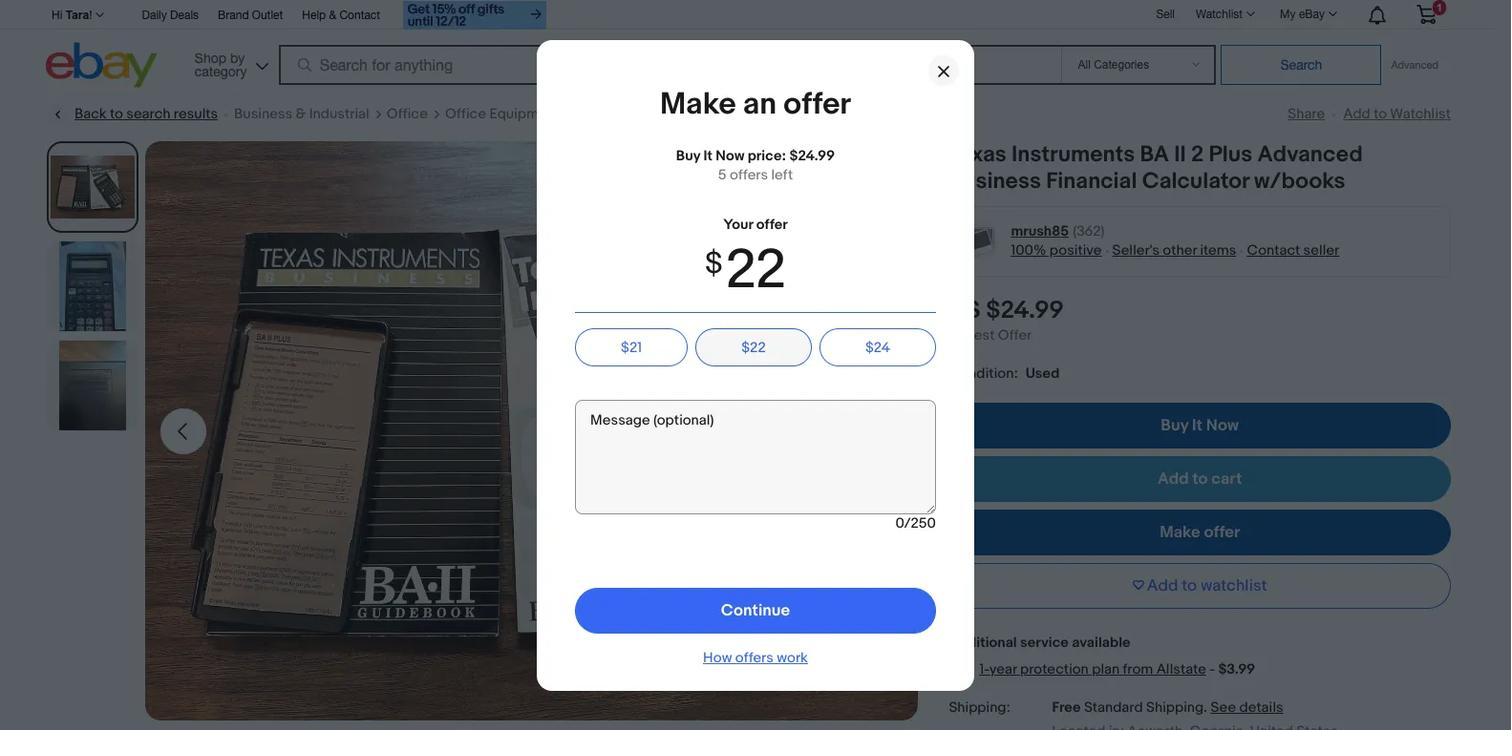 Task type: describe. For each thing, give the bounding box(es) containing it.
positive
[[1050, 242, 1102, 260]]

industrial
[[309, 105, 369, 123]]

w/books
[[1254, 168, 1346, 195]]

items
[[1200, 242, 1237, 260]]

available
[[1072, 634, 1131, 652]]

5
[[718, 166, 727, 184]]

offer for make offer
[[1204, 523, 1240, 543]]

$3.99
[[1218, 661, 1256, 679]]

shipping:
[[949, 699, 1011, 717]]

business & industrial
[[234, 105, 369, 123]]

add to watchlist button
[[949, 564, 1451, 609]]

contact seller
[[1247, 242, 1340, 260]]

outlet
[[252, 9, 283, 22]]

add for add to watchlist
[[1147, 577, 1178, 596]]

$24.99 inside us $24.99 or best offer
[[986, 296, 1064, 326]]

equipment
[[490, 105, 560, 123]]

other
[[1163, 242, 1197, 260]]

brand outlet
[[218, 9, 283, 22]]

$21 button
[[575, 328, 688, 367]]

daily deals link
[[142, 6, 199, 27]]

add to watchlist link
[[1343, 105, 1451, 123]]

daily deals
[[142, 9, 199, 22]]

brand outlet link
[[218, 6, 283, 27]]

how offers work link
[[703, 649, 808, 667]]

make for make an offer
[[660, 86, 736, 123]]

mrush85 link
[[1011, 223, 1069, 242]]

us $24.99 or best offer
[[949, 296, 1064, 345]]

additional service available
[[949, 634, 1131, 652]]

add to watchlist
[[1343, 105, 1451, 123]]

calculator
[[1142, 168, 1249, 195]]

back
[[75, 105, 107, 123]]

now for buy it now price: $24.99 5 offers left
[[716, 147, 745, 165]]

shipping
[[1146, 699, 1204, 717]]

contact seller link
[[1247, 242, 1340, 260]]

mrush85
[[1011, 223, 1069, 241]]

help & contact
[[302, 9, 380, 22]]

condition: used
[[949, 365, 1060, 383]]

cart
[[1212, 470, 1242, 489]]

left
[[771, 166, 793, 184]]

seller's other items link
[[1112, 242, 1237, 260]]

office link
[[387, 105, 428, 124]]

100%
[[1011, 242, 1047, 260]]

0 vertical spatial business
[[234, 105, 292, 123]]

(362)
[[1073, 223, 1105, 241]]

details
[[1240, 699, 1284, 717]]

from
[[1123, 661, 1153, 679]]

1 horizontal spatial watchlist
[[1390, 105, 1451, 123]]

$24 button
[[820, 328, 936, 367]]

your shopping cart contains 1 item image
[[1416, 5, 1438, 24]]

year
[[989, 661, 1017, 679]]

0 vertical spatial offer
[[784, 86, 851, 123]]

to for watchlist
[[1374, 105, 1387, 123]]

account navigation
[[46, 0, 1451, 32]]

offer
[[998, 327, 1032, 345]]

standard
[[1084, 699, 1143, 717]]

buy it now link
[[949, 403, 1451, 449]]

1 vertical spatial contact
[[1247, 242, 1300, 260]]

buy for buy it now price: $24.99 5 offers left
[[676, 147, 700, 165]]

service
[[1020, 634, 1069, 652]]

add for add to watchlist
[[1343, 105, 1371, 123]]

advanced inside texas instruments ba ii 2 plus advanced business financial calculator w/books
[[1258, 141, 1363, 168]]

it for buy it now price: $24.99 5 offers left
[[704, 147, 713, 165]]

seller
[[1304, 242, 1340, 260]]

mrush85 image
[[961, 222, 1000, 261]]

add to cart
[[1158, 470, 1242, 489]]

instruments
[[1012, 141, 1135, 168]]

share
[[1288, 105, 1325, 123]]

-
[[1210, 661, 1215, 679]]

free
[[1052, 699, 1081, 717]]

business inside texas instruments ba ii 2 plus advanced business financial calculator w/books
[[949, 168, 1041, 195]]

2
[[1191, 141, 1204, 168]]

my ebay
[[1280, 8, 1325, 21]]

share button
[[1288, 105, 1325, 123]]

brand
[[218, 9, 249, 22]]

& for industrial
[[296, 105, 306, 123]]

additional
[[949, 634, 1017, 652]]

continue
[[721, 601, 790, 620]]

office equipment link
[[445, 105, 560, 124]]

condition:
[[949, 365, 1018, 383]]

plus
[[1209, 141, 1253, 168]]

make offer
[[1160, 523, 1240, 543]]

100% positive
[[1011, 242, 1102, 260]]

how offers work
[[703, 649, 808, 667]]

seller's
[[1112, 242, 1160, 260]]

free standard shipping . see details
[[1052, 699, 1284, 717]]

daily
[[142, 9, 167, 22]]

1-year protection plan from allstate - $3.99
[[980, 661, 1256, 679]]

my
[[1280, 8, 1296, 21]]



Task type: vqa. For each thing, say whether or not it's contained in the screenshot.
99.4%
no



Task type: locate. For each thing, give the bounding box(es) containing it.
1 horizontal spatial make
[[1160, 523, 1201, 543]]

back to search results
[[75, 105, 218, 123]]

plan
[[1092, 661, 1120, 679]]

ba
[[1140, 141, 1169, 168]]

& inside business & industrial link
[[296, 105, 306, 123]]

1 horizontal spatial it
[[1192, 416, 1203, 436]]

1 vertical spatial now
[[1206, 416, 1239, 436]]

how
[[703, 649, 732, 667]]

None submit
[[1221, 45, 1382, 85]]

us
[[949, 296, 981, 326]]

&
[[329, 9, 336, 22], [296, 105, 306, 123]]

banner containing sell
[[46, 0, 1451, 93]]

to down 'advanced' link
[[1374, 105, 1387, 123]]

advanced down share
[[1258, 141, 1363, 168]]

offer for your offer
[[756, 215, 788, 234]]

protection
[[1020, 661, 1089, 679]]

buy for buy it now
[[1161, 416, 1189, 436]]

now up 5
[[716, 147, 745, 165]]

1 vertical spatial make
[[1160, 523, 1201, 543]]

to
[[110, 105, 123, 123], [1374, 105, 1387, 123], [1193, 470, 1208, 489], [1182, 577, 1197, 596]]

2 vertical spatial add
[[1147, 577, 1178, 596]]

business up mrush85 icon
[[949, 168, 1041, 195]]

$22
[[742, 338, 766, 357]]

100% positive link
[[1011, 242, 1102, 260]]

texas
[[949, 141, 1007, 168]]

0 vertical spatial it
[[704, 147, 713, 165]]

offers right how
[[735, 649, 774, 667]]

your offer
[[723, 215, 788, 234]]

office right office link
[[445, 105, 486, 123]]

none text field inside loading details 'dialog'
[[575, 400, 936, 515]]

now inside buy it now link
[[1206, 416, 1239, 436]]

buy up add to cart 'link' at the bottom of page
[[1161, 416, 1189, 436]]

sell link
[[1148, 7, 1184, 21]]

it
[[704, 147, 713, 165], [1192, 416, 1203, 436]]

buy
[[676, 147, 700, 165], [1161, 416, 1189, 436]]

sell
[[1156, 7, 1175, 21]]

price:
[[748, 147, 786, 165]]

picture 2 of 3 image
[[48, 242, 138, 331]]

it left price:
[[704, 147, 713, 165]]

0 horizontal spatial business
[[234, 105, 292, 123]]

texas instruments ba ii 2 plus advanced business financial calculator w/books - picture 1 of 3 image
[[145, 141, 918, 721]]

it for buy it now
[[1192, 416, 1203, 436]]

watchlist down 'advanced' link
[[1390, 105, 1451, 123]]

offers
[[730, 166, 768, 184], [735, 649, 774, 667]]

0 horizontal spatial watchlist
[[1196, 8, 1243, 21]]

to inside back to search results link
[[110, 105, 123, 123]]

office for office
[[387, 105, 428, 123]]

1 vertical spatial business
[[949, 168, 1041, 195]]

0 vertical spatial watchlist
[[1196, 8, 1243, 21]]

deals
[[170, 9, 199, 22]]

offer right your
[[756, 215, 788, 234]]

0 vertical spatial buy
[[676, 147, 700, 165]]

250
[[911, 515, 936, 533]]

1 horizontal spatial buy
[[1161, 416, 1189, 436]]

office right industrial
[[387, 105, 428, 123]]

0 horizontal spatial buy
[[676, 147, 700, 165]]

make offer link
[[949, 510, 1451, 556]]

now
[[716, 147, 745, 165], [1206, 416, 1239, 436]]

1 horizontal spatial contact
[[1247, 242, 1300, 260]]

0 horizontal spatial it
[[704, 147, 713, 165]]

financial
[[1046, 168, 1137, 195]]

make down add to cart 'link' at the bottom of page
[[1160, 523, 1201, 543]]

to for cart
[[1193, 470, 1208, 489]]

add left cart
[[1158, 470, 1189, 489]]

watchlist right sell link at the top
[[1196, 8, 1243, 21]]

$24.99 inside "buy it now price: $24.99 5 offers left"
[[790, 147, 835, 165]]

1 horizontal spatial &
[[329, 9, 336, 22]]

.
[[1204, 699, 1208, 717]]

allstate
[[1157, 661, 1206, 679]]

$24.99 up left
[[790, 147, 835, 165]]

buy inside buy it now link
[[1161, 416, 1189, 436]]

1 horizontal spatial business
[[949, 168, 1041, 195]]

1 horizontal spatial office
[[445, 105, 486, 123]]

1 vertical spatial advanced
[[1258, 141, 1363, 168]]

help & contact link
[[302, 6, 380, 27]]

add to cart link
[[949, 457, 1451, 502]]

contact inside the account navigation
[[340, 9, 380, 22]]

work
[[777, 649, 808, 667]]

none submit inside banner
[[1221, 45, 1382, 85]]

0 / 250
[[895, 515, 936, 533]]

buy it now price: $24.99 5 offers left
[[676, 147, 835, 184]]

to inside add to watchlist button
[[1182, 577, 1197, 596]]

or
[[949, 327, 962, 345]]

texas instruments ba ii 2 plus advanced business financial calculator w/books
[[949, 141, 1363, 195]]

make left an
[[660, 86, 736, 123]]

1 horizontal spatial advanced
[[1391, 59, 1439, 71]]

to inside add to cart 'link'
[[1193, 470, 1208, 489]]

contact right help
[[340, 9, 380, 22]]

business & industrial link
[[234, 105, 369, 124]]

contact left seller
[[1247, 242, 1300, 260]]

0 horizontal spatial now
[[716, 147, 745, 165]]

back to search results link
[[46, 103, 218, 126]]

buy left price:
[[676, 147, 700, 165]]

1 vertical spatial offer
[[756, 215, 788, 234]]

2 office from the left
[[445, 105, 486, 123]]

advanced inside banner
[[1391, 59, 1439, 71]]

0 horizontal spatial office
[[387, 105, 428, 123]]

0 horizontal spatial make
[[660, 86, 736, 123]]

make for make offer
[[1160, 523, 1201, 543]]

ebay
[[1299, 8, 1325, 21]]

add for add to cart
[[1158, 470, 1189, 489]]

make inside loading details 'dialog'
[[660, 86, 736, 123]]

1 vertical spatial watchlist
[[1390, 105, 1451, 123]]

it inside "buy it now price: $24.99 5 offers left"
[[704, 147, 713, 165]]

0 vertical spatial add
[[1343, 105, 1371, 123]]

/
[[904, 515, 911, 533]]

to left cart
[[1193, 470, 1208, 489]]

buy inside "buy it now price: $24.99 5 offers left"
[[676, 147, 700, 165]]

now inside "buy it now price: $24.99 5 offers left"
[[716, 147, 745, 165]]

office for office equipment
[[445, 105, 486, 123]]

make an offer
[[660, 86, 851, 123]]

0 vertical spatial contact
[[340, 9, 380, 22]]

offer right an
[[784, 86, 851, 123]]

loading details dialog
[[0, 0, 1511, 731]]

None text field
[[575, 400, 936, 515]]

$24.99
[[790, 147, 835, 165], [986, 296, 1064, 326]]

0 vertical spatial now
[[716, 147, 745, 165]]

now for buy it now
[[1206, 416, 1239, 436]]

search
[[126, 105, 171, 123]]

see details link
[[1211, 699, 1284, 717]]

& right help
[[329, 9, 336, 22]]

1 vertical spatial it
[[1192, 416, 1203, 436]]

to right the back
[[110, 105, 123, 123]]

business right results at the left
[[234, 105, 292, 123]]

1 horizontal spatial now
[[1206, 416, 1239, 436]]

to for watchlist
[[1182, 577, 1197, 596]]

0 vertical spatial &
[[329, 9, 336, 22]]

ii
[[1174, 141, 1186, 168]]

mrush85 (362)
[[1011, 223, 1105, 241]]

1-
[[980, 661, 989, 679]]

Your offer text field
[[538, 235, 973, 308]]

1 vertical spatial add
[[1158, 470, 1189, 489]]

& for contact
[[329, 9, 336, 22]]

to left watchlist
[[1182, 577, 1197, 596]]

watchlist link
[[1186, 3, 1264, 26]]

offers down price:
[[730, 166, 768, 184]]

0 vertical spatial $24.99
[[790, 147, 835, 165]]

seller's other items
[[1112, 242, 1237, 260]]

offers inside "buy it now price: $24.99 5 offers left"
[[730, 166, 768, 184]]

make
[[660, 86, 736, 123], [1160, 523, 1201, 543]]

0 vertical spatial offers
[[730, 166, 768, 184]]

my ebay link
[[1270, 3, 1346, 26]]

advanced
[[1391, 59, 1439, 71], [1258, 141, 1363, 168]]

& inside the help & contact link
[[329, 9, 336, 22]]

help
[[302, 9, 326, 22]]

1 vertical spatial $24.99
[[986, 296, 1064, 326]]

$21
[[621, 338, 642, 357]]

picture 1 of 3 image
[[49, 143, 137, 231]]

it up add to cart 'link' at the bottom of page
[[1192, 416, 1203, 436]]

used
[[1026, 365, 1060, 383]]

add right share button
[[1343, 105, 1371, 123]]

an
[[743, 86, 777, 123]]

1 office from the left
[[387, 105, 428, 123]]

picture 3 of 3 image
[[48, 341, 138, 431]]

0 vertical spatial advanced
[[1391, 59, 1439, 71]]

watchlist inside watchlist link
[[1196, 8, 1243, 21]]

0 vertical spatial make
[[660, 86, 736, 123]]

1 horizontal spatial $24.99
[[986, 296, 1064, 326]]

office equipment
[[445, 105, 560, 123]]

your
[[723, 215, 753, 234]]

1 vertical spatial offers
[[735, 649, 774, 667]]

best
[[965, 327, 995, 345]]

add inside 'link'
[[1158, 470, 1189, 489]]

to for search
[[110, 105, 123, 123]]

$24.99 up offer
[[986, 296, 1064, 326]]

get an extra 15% off image
[[403, 1, 547, 30]]

2 vertical spatial offer
[[1204, 523, 1240, 543]]

add down "make offer"
[[1147, 577, 1178, 596]]

see
[[1211, 699, 1236, 717]]

advanced down your shopping cart contains 1 item icon
[[1391, 59, 1439, 71]]

0 horizontal spatial $24.99
[[790, 147, 835, 165]]

add inside button
[[1147, 577, 1178, 596]]

0 horizontal spatial contact
[[340, 9, 380, 22]]

0 horizontal spatial &
[[296, 105, 306, 123]]

offer down cart
[[1204, 523, 1240, 543]]

1 vertical spatial &
[[296, 105, 306, 123]]

results
[[174, 105, 218, 123]]

offer
[[784, 86, 851, 123], [756, 215, 788, 234], [1204, 523, 1240, 543]]

0 horizontal spatial advanced
[[1258, 141, 1363, 168]]

& left industrial
[[296, 105, 306, 123]]

1 vertical spatial buy
[[1161, 416, 1189, 436]]

banner
[[46, 0, 1451, 93]]

now up cart
[[1206, 416, 1239, 436]]



